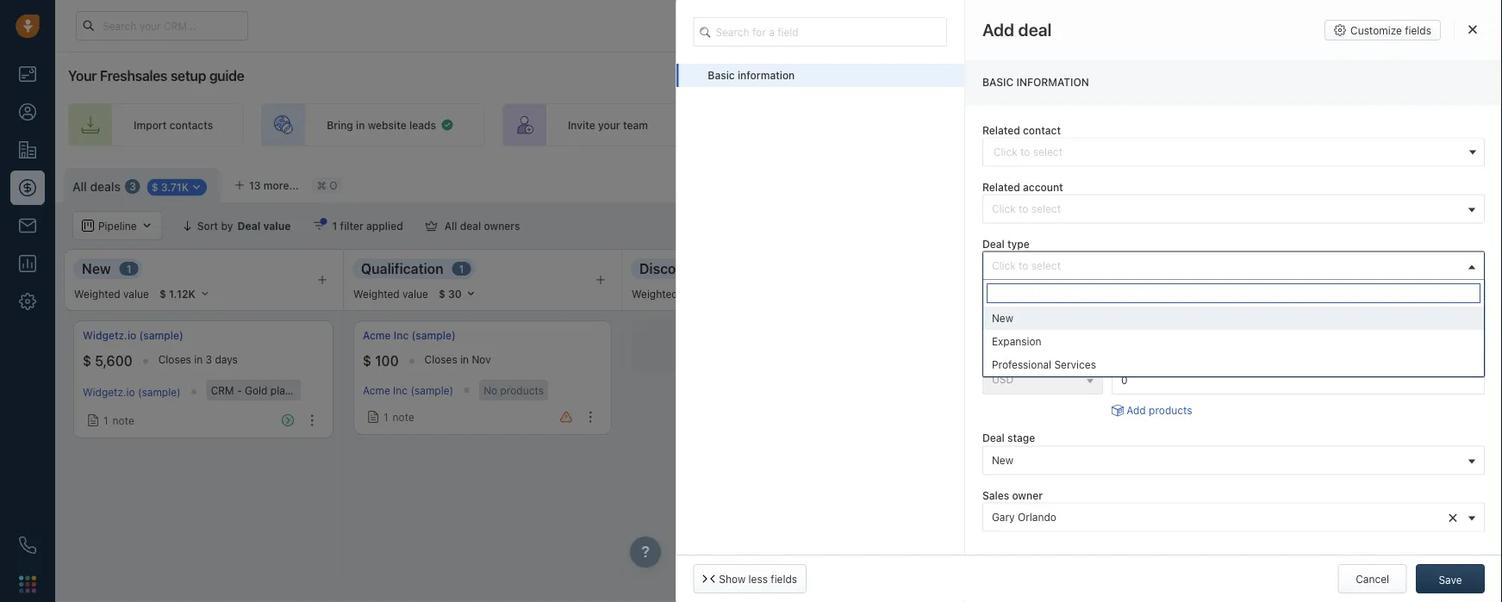 Task type: describe. For each thing, give the bounding box(es) containing it.
save
[[1439, 574, 1463, 586]]

1 filter applied button
[[302, 211, 414, 241]]

×
[[1448, 506, 1459, 527]]

invite your team
[[568, 119, 648, 131]]

your freshsales setup guide
[[68, 68, 244, 84]]

closes for $ 5,600
[[158, 354, 191, 366]]

products for no products
[[500, 385, 544, 397]]

stage
[[1008, 432, 1036, 444]]

new option
[[984, 307, 1485, 330]]

all deal owners button
[[414, 211, 532, 241]]

type
[[1008, 238, 1030, 250]]

1 note for $ 100
[[384, 411, 415, 423]]

website
[[368, 119, 407, 131]]

account
[[1023, 181, 1064, 193]]

name
[[1008, 295, 1035, 307]]

expansion option
[[984, 330, 1485, 354]]

1 down 100
[[384, 411, 388, 423]]

2 techcave (sample) from the top
[[1174, 386, 1266, 398]]

contacts
[[170, 119, 213, 131]]

bring
[[327, 119, 353, 131]]

and
[[1310, 220, 1329, 232]]

deal for deal stage
[[983, 432, 1005, 444]]

add de link
[[1403, 103, 1503, 147]]

services
[[1055, 359, 1097, 371]]

1 horizontal spatial basic
[[983, 76, 1014, 88]]

plan for techcave (sample)
[[1356, 385, 1376, 397]]

usd
[[992, 373, 1014, 385]]

add deal
[[983, 19, 1052, 40]]

basic information link
[[676, 64, 965, 87]]

add for add deal
[[1008, 340, 1028, 353]]

container_wx8msf4aqz5i3rn1 image for add deal
[[992, 341, 1004, 353]]

1 horizontal spatial information
[[1017, 76, 1090, 88]]

create sales sequence link
[[935, 103, 1144, 147]]

contact
[[1023, 124, 1061, 136]]

invite your team link
[[503, 103, 679, 147]]

select for account
[[1032, 202, 1061, 214]]

deal
[[1019, 19, 1052, 40]]

1 acme inc (sample) from the top
[[363, 330, 456, 342]]

*
[[1041, 295, 1045, 307]]

customize fields button
[[1325, 20, 1442, 41]]

professional services option
[[984, 354, 1485, 377]]

deal type
[[983, 238, 1030, 250]]

in for closes in 3 days
[[194, 354, 203, 366]]

deal name *
[[983, 295, 1045, 307]]

container_wx8msf4aqz5i3rn1 image inside the 1 filter applied button
[[313, 220, 325, 232]]

trial
[[1055, 20, 1072, 31]]

in for closes in nov
[[460, 354, 469, 366]]

cancel
[[1356, 573, 1390, 585]]

filter
[[340, 220, 364, 232]]

quotas and forecasting link
[[1255, 211, 1408, 241]]

click to select for account
[[992, 202, 1061, 214]]

owner
[[1013, 489, 1043, 501]]

add products link
[[1112, 403, 1193, 418]]

select for type
[[1032, 259, 1061, 271]]

your for your freshsales setup guide
[[68, 68, 97, 84]]

less
[[749, 573, 768, 585]]

won
[[1453, 260, 1482, 277]]

sales owner
[[983, 489, 1043, 501]]

1 filter applied
[[332, 220, 403, 232]]

0 horizontal spatial information
[[738, 69, 795, 81]]

more...
[[264, 179, 299, 191]]

2 techcave from the top
[[1174, 386, 1220, 398]]

0 vertical spatial fields
[[1405, 24, 1432, 36]]

professional services
[[992, 359, 1097, 371]]

all deal owners
[[445, 220, 520, 232]]

list box containing new
[[984, 307, 1485, 377]]

deal for deal type
[[983, 238, 1005, 250]]

plan for widgetz.io (sample)
[[271, 385, 291, 397]]

show less fields
[[719, 573, 798, 585]]

phone element
[[10, 529, 45, 563]]

save button
[[1417, 565, 1485, 594]]

$ 100
[[363, 353, 399, 370]]

leads
[[409, 119, 436, 131]]

1 widgetz.io (sample) link from the top
[[83, 328, 183, 343]]

in for bring in website leads
[[356, 119, 365, 131]]

qualification
[[361, 260, 444, 277]]

1 widgetz.io from the top
[[83, 330, 136, 342]]

0 vertical spatial new
[[82, 260, 111, 277]]

2 acme from the top
[[363, 384, 390, 397]]

import
[[134, 119, 167, 131]]

deal for add
[[1031, 340, 1052, 353]]

new for new button
[[992, 454, 1014, 466]]

- for widgetz.io (sample)
[[237, 385, 242, 397]]

click to select button
[[983, 194, 1486, 223]]

1 techcave (sample) link from the top
[[1174, 328, 1268, 343]]

closes in 3 days
[[158, 354, 238, 366]]

cancel button
[[1339, 565, 1408, 594]]

13 more... button
[[225, 173, 308, 197]]

what's new image
[[1378, 21, 1390, 33]]

show less fields button
[[693, 565, 807, 594]]

100
[[375, 353, 399, 370]]

all for deal
[[445, 220, 457, 232]]

to for account
[[1019, 202, 1029, 214]]

1 down $ 5,600
[[103, 415, 108, 427]]

show
[[719, 573, 746, 585]]

crm for techcave (sample)
[[1296, 385, 1319, 397]]

container_wx8msf4aqz5i3rn1 image for 1
[[1179, 415, 1191, 427]]

1 vertical spatial fields
[[771, 573, 798, 585]]

create sales sequence
[[1000, 119, 1113, 131]]

import contacts link
[[68, 103, 244, 147]]

to for type
[[1019, 259, 1029, 271]]

add products
[[1127, 404, 1193, 416]]

crm for widgetz.io (sample)
[[211, 385, 234, 397]]

nov
[[472, 354, 491, 366]]

closes for $ 100
[[425, 354, 458, 366]]

all deals 3
[[72, 179, 136, 194]]

send email image
[[1332, 19, 1344, 33]]

2 inc from the top
[[393, 384, 408, 397]]

create
[[1000, 119, 1034, 131]]

0
[[960, 263, 967, 275]]

3 for in
[[206, 354, 212, 366]]

ends
[[1075, 20, 1097, 31]]

quotas and forecasting
[[1272, 220, 1391, 232]]

related contact
[[983, 124, 1061, 136]]

all deals link
[[72, 178, 121, 195]]

no
[[484, 385, 498, 397]]

click for deal
[[992, 259, 1016, 271]]

gary orlando
[[992, 511, 1057, 523]]

bring in website leads
[[327, 119, 436, 131]]

3 for deals
[[129, 181, 136, 193]]

usd button
[[983, 365, 1103, 394]]

Search for a field text field
[[693, 17, 947, 47]]

quotas
[[1272, 220, 1308, 232]]

container_wx8msf4aqz5i3rn1 image for 100
[[367, 411, 379, 423]]

dialog containing add deal
[[676, 0, 1503, 603]]

guide
[[209, 68, 244, 84]]



Task type: locate. For each thing, give the bounding box(es) containing it.
0 vertical spatial acme inc (sample) link
[[363, 328, 456, 343]]

all
[[72, 179, 87, 194], [445, 220, 457, 232]]

1 horizontal spatial container_wx8msf4aqz5i3rn1 image
[[367, 411, 379, 423]]

techcave (sample) link up 'professional services' "option"
[[1174, 328, 1268, 343]]

1 horizontal spatial 1 note
[[384, 411, 415, 423]]

2 widgetz.io from the top
[[83, 386, 135, 398]]

0 horizontal spatial closes
[[158, 354, 191, 366]]

1 acme inc (sample) link from the top
[[363, 328, 456, 343]]

inc up 100
[[394, 330, 409, 342]]

customize fields
[[1351, 24, 1432, 36]]

1 vertical spatial products
[[1149, 404, 1193, 416]]

1 vertical spatial techcave (sample)
[[1174, 386, 1266, 398]]

2 plan from the left
[[1356, 385, 1376, 397]]

13 more...
[[249, 179, 299, 191]]

note for $ 5,600
[[113, 415, 134, 427]]

13
[[249, 179, 261, 191]]

1 note down 100
[[384, 411, 415, 423]]

0 horizontal spatial container_wx8msf4aqz5i3rn1 image
[[87, 415, 99, 427]]

2 related from the top
[[983, 181, 1021, 193]]

1 - from the left
[[237, 385, 242, 397]]

Enter value number field
[[1112, 365, 1486, 394]]

acme inc (sample) up 100
[[363, 330, 456, 342]]

Start typing... text field
[[983, 308, 1486, 337]]

0 vertical spatial products
[[500, 385, 544, 397]]

add for add de
[[1469, 119, 1489, 131]]

information
[[738, 69, 795, 81], [1017, 76, 1090, 88]]

1 vertical spatial inc
[[393, 384, 408, 397]]

products
[[500, 385, 544, 397], [1149, 404, 1193, 416]]

widgetz.io up $ 5,600
[[83, 330, 136, 342]]

acme down $ 100
[[363, 384, 390, 397]]

2 - from the left
[[1322, 385, 1327, 397]]

currency
[[983, 352, 1029, 364]]

container_wx8msf4aqz5i3rn1 image down $ 100
[[367, 411, 379, 423]]

2 gold from the left
[[1330, 385, 1353, 397]]

0 vertical spatial select
[[1032, 202, 1061, 214]]

1 select from the top
[[1032, 202, 1061, 214]]

add for add products
[[1127, 404, 1146, 416]]

2 monthly from the left
[[1379, 385, 1419, 397]]

0 horizontal spatial days
[[215, 354, 238, 366]]

crm down closes in 3 days
[[211, 385, 234, 397]]

1 vertical spatial acme inc (sample)
[[363, 384, 454, 397]]

freshsales
[[100, 68, 167, 84]]

0 horizontal spatial $
[[83, 353, 91, 370]]

owners
[[484, 220, 520, 232]]

0 vertical spatial deal
[[460, 220, 481, 232]]

techcave up the 1 "button"
[[1174, 386, 1220, 398]]

0 vertical spatial add
[[1469, 119, 1489, 131]]

deal left name
[[983, 295, 1005, 307]]

$ for $ 5,600
[[83, 353, 91, 370]]

1 vertical spatial days
[[215, 354, 238, 366]]

note down '5,600'
[[113, 415, 134, 427]]

click to select down related account
[[992, 202, 1061, 214]]

2 widgetz.io (sample) from the top
[[83, 386, 181, 398]]

o
[[329, 179, 337, 191]]

deal stage
[[983, 432, 1036, 444]]

2 crm - gold plan monthly (sample) from the left
[[1296, 385, 1464, 397]]

new button
[[983, 446, 1486, 475]]

your left "trial"
[[1031, 20, 1052, 31]]

widgetz.io down $ 5,600
[[83, 386, 135, 398]]

1 crm from the left
[[211, 385, 234, 397]]

related account
[[983, 181, 1064, 193]]

products right no on the bottom
[[500, 385, 544, 397]]

close image
[[1469, 24, 1478, 34]]

basic information up create sales sequence link
[[983, 76, 1090, 88]]

deal inside button
[[460, 220, 481, 232]]

widgetz.io (sample) link up '5,600'
[[83, 328, 183, 343]]

1 vertical spatial new
[[992, 313, 1014, 325]]

2 acme inc (sample) from the top
[[363, 384, 454, 397]]

add
[[983, 19, 1015, 40]]

1 left filter
[[332, 220, 337, 232]]

1 horizontal spatial gold
[[1330, 385, 1353, 397]]

click inside dropdown button
[[992, 259, 1016, 271]]

2 crm from the left
[[1296, 385, 1319, 397]]

0 horizontal spatial crm
[[211, 385, 234, 397]]

widgetz.io (sample) up '5,600'
[[83, 330, 183, 342]]

1 vertical spatial select
[[1032, 259, 1061, 271]]

1 vertical spatial deal
[[983, 295, 1005, 307]]

related left account
[[983, 181, 1021, 193]]

to
[[1019, 202, 1029, 214], [1019, 259, 1029, 271]]

1 monthly from the left
[[294, 385, 333, 397]]

1 note down '5,600'
[[103, 415, 134, 427]]

acme inc (sample) link up 100
[[363, 328, 456, 343]]

container_wx8msf4aqz5i3rn1 image
[[441, 118, 454, 132], [313, 220, 325, 232], [1255, 220, 1267, 232], [992, 341, 1004, 353], [1179, 415, 1191, 427]]

1
[[332, 220, 337, 232], [126, 263, 132, 275], [459, 263, 464, 275], [384, 411, 388, 423], [103, 415, 108, 427], [1195, 415, 1200, 427]]

1 techcave from the top
[[1174, 330, 1221, 342]]

container_wx8msf4aqz5i3rn1 image right leads
[[441, 118, 454, 132]]

1 horizontal spatial $
[[363, 353, 372, 370]]

1 plan from the left
[[271, 385, 291, 397]]

basic information down search icon
[[708, 69, 795, 81]]

2 to from the top
[[1019, 259, 1029, 271]]

1 down all deal owners button
[[459, 263, 464, 275]]

sales
[[983, 489, 1010, 501]]

1 horizontal spatial crm
[[1296, 385, 1319, 397]]

1 inside "button"
[[1195, 415, 1200, 427]]

select down account
[[1032, 202, 1061, 214]]

container_wx8msf4aqz5i3rn1 image inside bring in website leads link
[[441, 118, 454, 132]]

21
[[1110, 20, 1121, 31]]

0 vertical spatial techcave (sample)
[[1174, 330, 1268, 342]]

monthly for techcave (sample)
[[1379, 385, 1419, 397]]

acme up $ 100
[[363, 330, 391, 342]]

1 down the all deals 3
[[126, 263, 132, 275]]

1 note for $ 5,600
[[103, 415, 134, 427]]

0 horizontal spatial 1 note
[[103, 415, 134, 427]]

deal left type
[[983, 238, 1005, 250]]

0 vertical spatial acme
[[363, 330, 391, 342]]

new inside button
[[992, 454, 1014, 466]]

1 horizontal spatial all
[[445, 220, 457, 232]]

new inside option
[[992, 313, 1014, 325]]

professional
[[992, 359, 1052, 371]]

2 click to select from the top
[[992, 259, 1061, 271]]

gary
[[992, 511, 1015, 523]]

your for your trial ends in 21 days
[[1031, 20, 1052, 31]]

0 horizontal spatial crm - gold plan monthly (sample)
[[211, 385, 379, 397]]

1 gold from the left
[[245, 385, 268, 397]]

techcave up 'professional services' "option"
[[1174, 330, 1221, 342]]

1 $ from the left
[[83, 353, 91, 370]]

techcave
[[1174, 330, 1221, 342], [1174, 386, 1220, 398]]

inc
[[394, 330, 409, 342], [393, 384, 408, 397]]

0 vertical spatial deal
[[983, 238, 1005, 250]]

new down all deals link
[[82, 260, 111, 277]]

$ for $ 100
[[363, 353, 372, 370]]

all inside button
[[445, 220, 457, 232]]

2 vertical spatial add
[[1127, 404, 1146, 416]]

monthly
[[294, 385, 333, 397], [1379, 385, 1419, 397]]

widgetz.io (sample) down '5,600'
[[83, 386, 181, 398]]

0 horizontal spatial basic information
[[708, 69, 795, 81]]

new for list box containing new
[[992, 313, 1014, 325]]

your
[[1031, 20, 1052, 31], [68, 68, 97, 84]]

list box
[[984, 307, 1485, 377]]

closes right '5,600'
[[158, 354, 191, 366]]

0 horizontal spatial add
[[1008, 340, 1028, 353]]

container_wx8msf4aqz5i3rn1 image down $ 5,600
[[87, 415, 99, 427]]

1 widgetz.io (sample) from the top
[[83, 330, 183, 342]]

2 horizontal spatial add
[[1469, 119, 1489, 131]]

1 vertical spatial widgetz.io (sample) link
[[83, 386, 181, 398]]

0 horizontal spatial gold
[[245, 385, 268, 397]]

1 vertical spatial click
[[992, 259, 1016, 271]]

0 horizontal spatial plan
[[271, 385, 291, 397]]

information down search for a field text box
[[738, 69, 795, 81]]

orlando
[[1018, 511, 1057, 523]]

monthly for widgetz.io (sample)
[[294, 385, 333, 397]]

0 vertical spatial 3
[[129, 181, 136, 193]]

products inside 'link'
[[1149, 404, 1193, 416]]

0 vertical spatial days
[[1123, 20, 1144, 31]]

1 acme from the top
[[363, 330, 391, 342]]

inc down 100
[[393, 384, 408, 397]]

0 vertical spatial acme inc (sample)
[[363, 330, 456, 342]]

1 right add products
[[1195, 415, 1200, 427]]

add up professional
[[1008, 340, 1028, 353]]

to inside dropdown button
[[1019, 259, 1029, 271]]

2 click from the top
[[992, 259, 1016, 271]]

negotiation
[[1173, 260, 1248, 277]]

1 horizontal spatial 3
[[206, 354, 212, 366]]

fields right less
[[771, 573, 798, 585]]

0 horizontal spatial -
[[237, 385, 242, 397]]

container_wx8msf4aqz5i3rn1 image inside the 1 "button"
[[1179, 415, 1191, 427]]

container_wx8msf4aqz5i3rn1 image for 5,600
[[87, 415, 99, 427]]

1 techcave (sample) from the top
[[1174, 330, 1268, 342]]

1 crm - gold plan monthly (sample) from the left
[[211, 385, 379, 397]]

0 horizontal spatial products
[[500, 385, 544, 397]]

select
[[1032, 202, 1061, 214], [1032, 259, 1061, 271]]

0 horizontal spatial all
[[72, 179, 87, 194]]

1 vertical spatial add
[[1008, 340, 1028, 353]]

1 vertical spatial widgetz.io (sample)
[[83, 386, 181, 398]]

basic up the create
[[983, 76, 1014, 88]]

phone image
[[19, 537, 36, 554]]

gold
[[245, 385, 268, 397], [1330, 385, 1353, 397]]

1 click from the top
[[992, 202, 1016, 214]]

click inside button
[[992, 202, 1016, 214]]

1 horizontal spatial fields
[[1405, 24, 1432, 36]]

container_wx8msf4aqz5i3rn1 image inside quotas and forecasting link
[[1255, 220, 1267, 232]]

0 vertical spatial widgetz.io
[[83, 330, 136, 342]]

3
[[129, 181, 136, 193], [206, 354, 212, 366]]

closes
[[158, 354, 191, 366], [425, 354, 458, 366]]

1 vertical spatial all
[[445, 220, 457, 232]]

0 horizontal spatial basic
[[708, 69, 735, 81]]

all for deals
[[72, 179, 87, 194]]

Search field
[[1410, 211, 1496, 241]]

no products
[[484, 385, 544, 397]]

0 horizontal spatial 3
[[129, 181, 136, 193]]

0 horizontal spatial deal
[[460, 220, 481, 232]]

click
[[992, 202, 1016, 214], [992, 259, 1016, 271]]

fields
[[1405, 24, 1432, 36], [771, 573, 798, 585]]

customize
[[1351, 24, 1403, 36]]

add
[[1469, 119, 1489, 131], [1008, 340, 1028, 353], [1127, 404, 1146, 416]]

1 related from the top
[[983, 124, 1021, 136]]

1 horizontal spatial note
[[393, 411, 415, 423]]

widgetz.io (sample) link
[[83, 328, 183, 343], [83, 386, 181, 398]]

$ left 100
[[363, 353, 372, 370]]

container_wx8msf4aqz5i3rn1 image for quotas and forecasting
[[1255, 220, 1267, 232]]

basic down search icon
[[708, 69, 735, 81]]

⌘ o
[[317, 179, 337, 191]]

container_wx8msf4aqz5i3rn1 image right applied
[[426, 220, 438, 232]]

0 vertical spatial techcave (sample) link
[[1174, 328, 1268, 343]]

2 acme inc (sample) link from the top
[[363, 384, 454, 397]]

1 horizontal spatial products
[[1149, 404, 1193, 416]]

in right '5,600'
[[194, 354, 203, 366]]

expansion
[[992, 336, 1042, 348]]

click down 'deal type'
[[992, 259, 1016, 271]]

techcave (sample) link down 'professional services' "option"
[[1174, 386, 1266, 398]]

0 horizontal spatial your
[[68, 68, 97, 84]]

1 horizontal spatial -
[[1322, 385, 1327, 397]]

crm - gold plan monthly (sample) for techcave (sample)
[[1296, 385, 1464, 397]]

related for related contact
[[983, 124, 1021, 136]]

1 horizontal spatial plan
[[1356, 385, 1376, 397]]

None search field
[[693, 17, 947, 47]]

select up *
[[1032, 259, 1061, 271]]

2 vertical spatial deal
[[983, 432, 1005, 444]]

1 vertical spatial acme
[[363, 384, 390, 397]]

techcave (sample) down 'professional services' "option"
[[1174, 386, 1266, 398]]

⌘
[[317, 179, 327, 191]]

de
[[1492, 119, 1503, 131]]

click to select down type
[[992, 259, 1061, 271]]

widgetz.io (sample) link down '5,600'
[[83, 386, 181, 398]]

your left freshsales
[[68, 68, 97, 84]]

container_wx8msf4aqz5i3rn1 image up professional
[[992, 341, 1004, 353]]

click to select button
[[983, 251, 1486, 280]]

0 vertical spatial widgetz.io (sample)
[[83, 330, 183, 342]]

$ 5,600
[[83, 353, 133, 370]]

1 click to select from the top
[[992, 202, 1061, 214]]

1 vertical spatial to
[[1019, 259, 1029, 271]]

None search field
[[987, 284, 1481, 304]]

widgetz.io
[[83, 330, 136, 342], [83, 386, 135, 398]]

forecasting
[[1332, 220, 1391, 232]]

click down related account
[[992, 202, 1016, 214]]

0 horizontal spatial fields
[[771, 573, 798, 585]]

in right bring
[[356, 119, 365, 131]]

$ left '5,600'
[[83, 353, 91, 370]]

to down related account
[[1019, 202, 1029, 214]]

1 vertical spatial techcave (sample) link
[[1174, 386, 1266, 398]]

note down 100
[[393, 411, 415, 423]]

add inside 'link'
[[1127, 404, 1146, 416]]

acme inc (sample)
[[363, 330, 456, 342], [363, 384, 454, 397]]

sequence
[[1065, 119, 1113, 131]]

3 deal from the top
[[983, 432, 1005, 444]]

add left "de"
[[1469, 119, 1489, 131]]

invite
[[568, 119, 595, 131]]

3 inside the all deals 3
[[129, 181, 136, 193]]

techcave (sample)
[[1174, 330, 1268, 342], [1174, 386, 1266, 398]]

bring in website leads link
[[261, 103, 485, 147]]

note for $ 100
[[393, 411, 415, 423]]

1 horizontal spatial crm - gold plan monthly (sample)
[[1296, 385, 1464, 397]]

add left the 1 "button"
[[1127, 404, 1146, 416]]

1 horizontal spatial deal
[[1031, 340, 1052, 353]]

2 horizontal spatial container_wx8msf4aqz5i3rn1 image
[[426, 220, 438, 232]]

0 vertical spatial your
[[1031, 20, 1052, 31]]

search image
[[700, 25, 718, 39]]

1 vertical spatial widgetz.io
[[83, 386, 135, 398]]

select inside button
[[1032, 202, 1061, 214]]

click to select inside button
[[992, 202, 1061, 214]]

dialog
[[676, 0, 1503, 603]]

your
[[598, 119, 620, 131]]

1 horizontal spatial days
[[1123, 20, 1144, 31]]

1 horizontal spatial monthly
[[1379, 385, 1419, 397]]

deal for deal name *
[[983, 295, 1005, 307]]

container_wx8msf4aqz5i3rn1 image left quotas
[[1255, 220, 1267, 232]]

basic information inside basic information link
[[708, 69, 795, 81]]

2 techcave (sample) link from the top
[[1174, 386, 1266, 398]]

related left contact
[[983, 124, 1021, 136]]

new down deal stage
[[992, 454, 1014, 466]]

0 vertical spatial click
[[992, 202, 1016, 214]]

container_wx8msf4aqz5i3rn1 image up new button
[[1179, 415, 1191, 427]]

select inside dropdown button
[[1032, 259, 1061, 271]]

discovery
[[640, 260, 704, 277]]

new down the deal name *
[[992, 313, 1014, 325]]

products for add products
[[1149, 404, 1193, 416]]

0 vertical spatial related
[[983, 124, 1021, 136]]

note
[[393, 411, 415, 423], [113, 415, 134, 427]]

1 horizontal spatial closes
[[425, 354, 458, 366]]

container_wx8msf4aqz5i3rn1 image inside all deal owners button
[[426, 220, 438, 232]]

container_wx8msf4aqz5i3rn1 image left filter
[[313, 220, 325, 232]]

all left deals
[[72, 179, 87, 194]]

2 deal from the top
[[983, 295, 1005, 307]]

basic information
[[708, 69, 795, 81], [983, 76, 1090, 88]]

deal left owners
[[460, 220, 481, 232]]

2 select from the top
[[1032, 259, 1061, 271]]

techcave (sample) up 'professional services' "option"
[[1174, 330, 1268, 342]]

deal for all
[[460, 220, 481, 232]]

1 horizontal spatial basic information
[[983, 76, 1090, 88]]

1 vertical spatial deal
[[1031, 340, 1052, 353]]

1 vertical spatial related
[[983, 181, 1021, 193]]

1 vertical spatial click to select
[[992, 259, 1061, 271]]

freshworks switcher image
[[19, 576, 36, 593]]

deal up the professional services on the right of page
[[1031, 340, 1052, 353]]

1 vertical spatial 3
[[206, 354, 212, 366]]

0 horizontal spatial note
[[113, 415, 134, 427]]

click to select inside dropdown button
[[992, 259, 1061, 271]]

add de
[[1469, 119, 1503, 131]]

deal
[[983, 238, 1005, 250], [983, 295, 1005, 307], [983, 432, 1005, 444]]

2 widgetz.io (sample) link from the top
[[83, 386, 181, 398]]

0 vertical spatial to
[[1019, 202, 1029, 214]]

to down type
[[1019, 259, 1029, 271]]

import contacts
[[134, 119, 213, 131]]

setup
[[171, 68, 206, 84]]

all left owners
[[445, 220, 457, 232]]

1 deal from the top
[[983, 238, 1005, 250]]

crm down 'professional services' "option"
[[1296, 385, 1319, 397]]

closes in nov
[[425, 354, 491, 366]]

deal left stage
[[983, 432, 1005, 444]]

related for related account
[[983, 181, 1021, 193]]

in inside bring in website leads link
[[356, 119, 365, 131]]

applied
[[366, 220, 403, 232]]

1 closes from the left
[[158, 354, 191, 366]]

crm
[[211, 385, 234, 397], [1296, 385, 1319, 397]]

1 to from the top
[[1019, 202, 1029, 214]]

closes left nov
[[425, 354, 458, 366]]

1 vertical spatial your
[[68, 68, 97, 84]]

1 horizontal spatial your
[[1031, 20, 1052, 31]]

1 inc from the top
[[394, 330, 409, 342]]

1 vertical spatial techcave
[[1174, 386, 1220, 398]]

to inside button
[[1019, 202, 1029, 214]]

click to select for type
[[992, 259, 1061, 271]]

2 vertical spatial new
[[992, 454, 1014, 466]]

0 vertical spatial click to select
[[992, 202, 1061, 214]]

fields right the what's new image
[[1405, 24, 1432, 36]]

gold for techcave (sample)
[[1330, 385, 1353, 397]]

0 vertical spatial widgetz.io (sample) link
[[83, 328, 183, 343]]

1 vertical spatial acme inc (sample) link
[[363, 384, 454, 397]]

in left nov
[[460, 354, 469, 366]]

Search your CRM... text field
[[76, 11, 248, 41]]

crm - gold plan monthly (sample)
[[211, 385, 379, 397], [1296, 385, 1464, 397]]

1 note
[[384, 411, 415, 423], [103, 415, 134, 427]]

information up create sales sequence
[[1017, 76, 1090, 88]]

acme inc (sample) link
[[363, 328, 456, 343], [363, 384, 454, 397]]

0 vertical spatial techcave
[[1174, 330, 1221, 342]]

2 closes from the left
[[425, 354, 458, 366]]

in left 21
[[1100, 20, 1108, 31]]

-
[[237, 385, 242, 397], [1322, 385, 1327, 397]]

0 vertical spatial inc
[[394, 330, 409, 342]]

0 horizontal spatial monthly
[[294, 385, 333, 397]]

products down 'professional services' "option"
[[1149, 404, 1193, 416]]

acme inc (sample) down 100
[[363, 384, 454, 397]]

2 $ from the left
[[363, 353, 372, 370]]

click for related
[[992, 202, 1016, 214]]

gold for widgetz.io (sample)
[[245, 385, 268, 397]]

click to select
[[992, 202, 1061, 214], [992, 259, 1061, 271]]

crm - gold plan monthly (sample) for widgetz.io (sample)
[[211, 385, 379, 397]]

- for techcave (sample)
[[1322, 385, 1327, 397]]

Click to select search field
[[983, 137, 1486, 166]]

container_wx8msf4aqz5i3rn1 image
[[426, 220, 438, 232], [367, 411, 379, 423], [87, 415, 99, 427]]

0 vertical spatial all
[[72, 179, 87, 194]]

1 button
[[1174, 409, 1230, 433]]

widgetz.io (sample)
[[83, 330, 183, 342], [83, 386, 181, 398]]

1 inside button
[[332, 220, 337, 232]]

1 horizontal spatial add
[[1127, 404, 1146, 416]]

acme inc (sample) link down 100
[[363, 384, 454, 397]]



Task type: vqa. For each thing, say whether or not it's contained in the screenshot.
right Fields
yes



